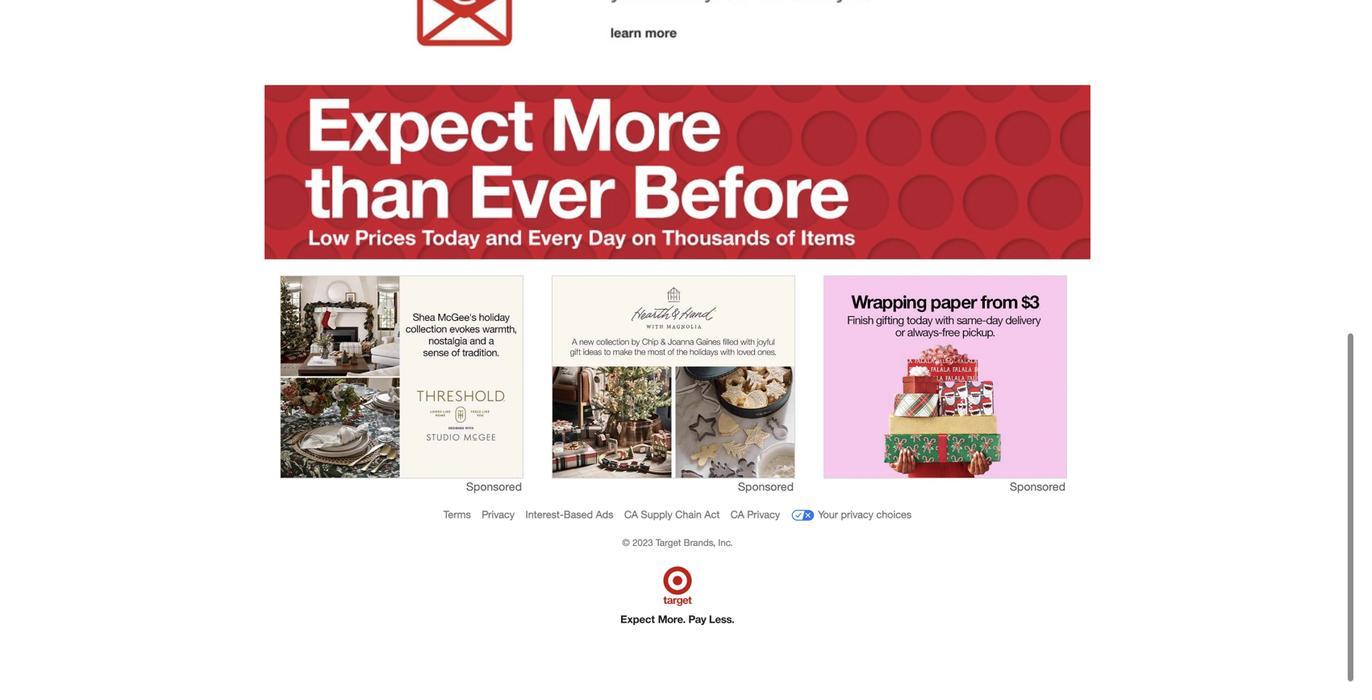 Task type: describe. For each thing, give the bounding box(es) containing it.
your
[[818, 516, 838, 529]]

ads
[[596, 516, 614, 529]]

supply
[[641, 516, 673, 529]]

interest-
[[526, 516, 564, 529]]

ca supply chain act link
[[625, 516, 720, 529]]

chain
[[676, 516, 702, 529]]

2 privacy from the left
[[747, 516, 780, 529]]

interest-based ads
[[526, 516, 614, 529]]

ca privacy link
[[731, 516, 780, 529]]

© 2023 target brands, inc.
[[623, 545, 733, 556]]

ca for ca privacy
[[731, 516, 745, 529]]

brands,
[[684, 545, 716, 556]]

based
[[564, 516, 593, 529]]

ca supply chain act
[[625, 516, 720, 529]]

privacy
[[841, 516, 874, 529]]

inc.
[[718, 545, 733, 556]]

ccpa image
[[791, 512, 815, 536]]

terms
[[444, 516, 471, 529]]

sponsored for third advertisement region from left
[[1010, 488, 1066, 502]]



Task type: locate. For each thing, give the bounding box(es) containing it.
expect more than ever before. low prices today and every day on thousands of items. image
[[265, 93, 1091, 267]]

don't miss these weekly ad deals. you're busy. we'll remind you. sign up now. image
[[257, 0, 1098, 93]]

1 horizontal spatial privacy
[[747, 516, 780, 529]]

sponsored for first advertisement region from left
[[466, 488, 522, 502]]

1 advertisement region from the left
[[281, 284, 523, 486]]

0 horizontal spatial privacy
[[482, 516, 515, 529]]

2 advertisement region from the left
[[553, 284, 795, 486]]

privacy link
[[482, 516, 515, 529]]

target
[[656, 545, 681, 556]]

3 advertisement region from the left
[[825, 284, 1067, 486]]

1 ca from the left
[[625, 516, 638, 529]]

1 horizontal spatial advertisement region
[[553, 284, 795, 486]]

2023
[[633, 545, 653, 556]]

3 sponsored from the left
[[1010, 488, 1066, 502]]

privacy left ccpa image
[[747, 516, 780, 529]]

1 privacy from the left
[[482, 516, 515, 529]]

your privacy choices
[[818, 516, 912, 529]]

©
[[623, 545, 630, 556]]

2 sponsored from the left
[[738, 488, 794, 502]]

ca right act
[[731, 516, 745, 529]]

your privacy choices link
[[791, 512, 912, 536]]

ca
[[625, 516, 638, 529], [731, 516, 745, 529]]

1 horizontal spatial sponsored
[[738, 488, 794, 502]]

sponsored for 2nd advertisement region from the right
[[738, 488, 794, 502]]

1 sponsored from the left
[[466, 488, 522, 502]]

choices
[[877, 516, 912, 529]]

sponsored
[[466, 488, 522, 502], [738, 488, 794, 502], [1010, 488, 1066, 502]]

privacy
[[482, 516, 515, 529], [747, 516, 780, 529]]

0 horizontal spatial advertisement region
[[281, 284, 523, 486]]

ca for ca supply chain act
[[625, 516, 638, 529]]

ca left supply
[[625, 516, 638, 529]]

terms link
[[444, 516, 471, 529]]

2 horizontal spatial advertisement region
[[825, 284, 1067, 486]]

privacy right terms link at the left bottom of page
[[482, 516, 515, 529]]

advertisement region
[[281, 284, 523, 486], [553, 284, 795, 486], [825, 284, 1067, 486]]

interest-based ads link
[[526, 516, 614, 529]]

act
[[705, 516, 720, 529]]

0 horizontal spatial ca
[[625, 516, 638, 529]]

ca privacy
[[731, 516, 780, 529]]

1 horizontal spatial ca
[[731, 516, 745, 529]]

2 ca from the left
[[731, 516, 745, 529]]

0 horizontal spatial sponsored
[[466, 488, 522, 502]]

2 horizontal spatial sponsored
[[1010, 488, 1066, 502]]



Task type: vqa. For each thing, say whether or not it's contained in the screenshot.
Prices
no



